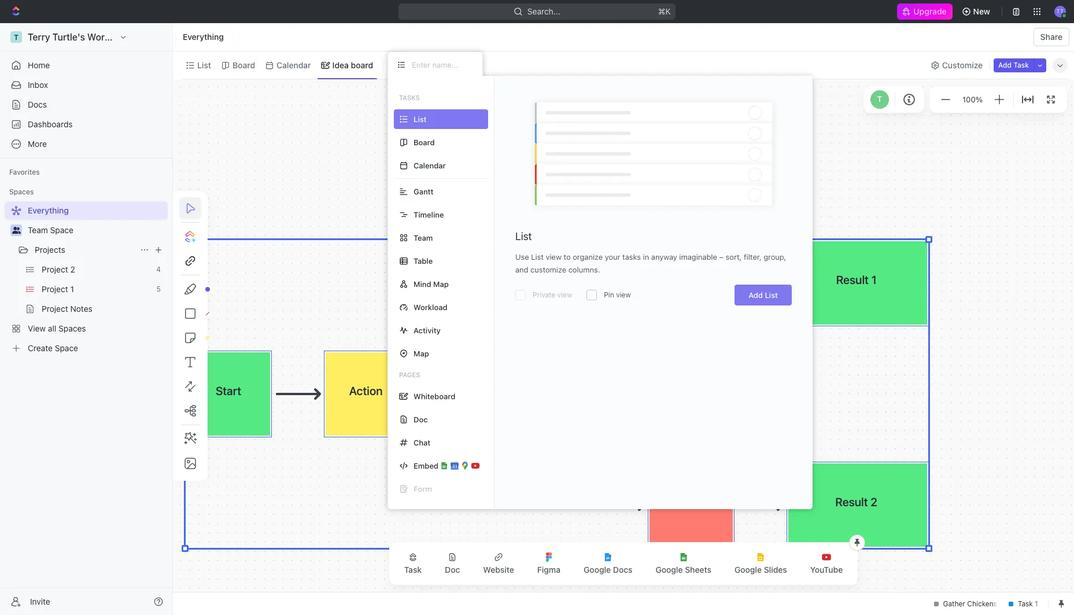 Task type: vqa. For each thing, say whether or not it's contained in the screenshot.
Doc within the button
yes



Task type: locate. For each thing, give the bounding box(es) containing it.
doc
[[414, 415, 428, 424], [445, 565, 460, 575]]

anyway
[[652, 252, 678, 262]]

google sheets
[[656, 565, 712, 575]]

team for team
[[414, 233, 433, 242]]

list
[[197, 60, 211, 70], [516, 230, 532, 243], [532, 252, 544, 262], [766, 291, 779, 300]]

0 horizontal spatial board
[[233, 60, 255, 70]]

doc right task button
[[445, 565, 460, 575]]

add down filter,
[[749, 291, 764, 300]]

docs inside button
[[614, 565, 633, 575]]

view left to
[[546, 252, 562, 262]]

task button
[[395, 546, 431, 582]]

1 horizontal spatial team
[[414, 233, 433, 242]]

1 vertical spatial docs
[[614, 565, 633, 575]]

pin view
[[604, 291, 631, 299]]

1 horizontal spatial add
[[999, 60, 1013, 69]]

1 horizontal spatial google
[[656, 565, 683, 575]]

mind
[[414, 279, 432, 289]]

team inside sidebar navigation
[[28, 225, 48, 235]]

view right pin
[[617, 291, 631, 299]]

1 horizontal spatial docs
[[614, 565, 633, 575]]

add right customize
[[999, 60, 1013, 69]]

0 horizontal spatial map
[[414, 349, 429, 358]]

docs
[[28, 100, 47, 109], [614, 565, 633, 575]]

google left slides
[[735, 565, 762, 575]]

view right private
[[558, 291, 573, 299]]

map down activity
[[414, 349, 429, 358]]

0 horizontal spatial calendar
[[277, 60, 311, 70]]

map
[[434, 279, 449, 289], [414, 349, 429, 358]]

google sheets button
[[647, 546, 721, 582]]

projects link
[[35, 241, 135, 259]]

use
[[516, 252, 529, 262]]

1 horizontal spatial doc
[[445, 565, 460, 575]]

google inside "google docs" button
[[584, 565, 611, 575]]

0 vertical spatial doc
[[414, 415, 428, 424]]

in
[[643, 252, 650, 262]]

calendar left idea
[[277, 60, 311, 70]]

tree containing team space
[[5, 201, 168, 358]]

0 vertical spatial docs
[[28, 100, 47, 109]]

tree
[[5, 201, 168, 358]]

1 vertical spatial add
[[749, 291, 764, 300]]

1 vertical spatial calendar
[[414, 161, 446, 170]]

board right "list" link
[[233, 60, 255, 70]]

timeline
[[414, 210, 444, 219]]

0 vertical spatial board
[[233, 60, 255, 70]]

1 vertical spatial doc
[[445, 565, 460, 575]]

spaces
[[9, 188, 34, 196]]

sort,
[[726, 252, 742, 262]]

0 horizontal spatial google
[[584, 565, 611, 575]]

use list view to organize your tasks in anyway imaginable – sort, filter, group, and customize columns.
[[516, 252, 787, 274]]

0 horizontal spatial docs
[[28, 100, 47, 109]]

view inside use list view to organize your tasks in anyway imaginable – sort, filter, group, and customize columns.
[[546, 252, 562, 262]]

1 google from the left
[[584, 565, 611, 575]]

embed
[[414, 461, 439, 470]]

list up use
[[516, 230, 532, 243]]

list right use
[[532, 252, 544, 262]]

team up table
[[414, 233, 433, 242]]

3 google from the left
[[735, 565, 762, 575]]

sidebar navigation
[[0, 23, 173, 615]]

add for add list
[[749, 291, 764, 300]]

calendar up gantt
[[414, 161, 446, 170]]

team for team space
[[28, 225, 48, 235]]

whiteboard
[[414, 392, 456, 401]]

google inside google sheets button
[[656, 565, 683, 575]]

view
[[546, 252, 562, 262], [558, 291, 573, 299], [617, 291, 631, 299]]

share
[[1041, 32, 1063, 42]]

activity
[[414, 326, 441, 335]]

2 google from the left
[[656, 565, 683, 575]]

view for private
[[558, 291, 573, 299]]

add inside button
[[999, 60, 1013, 69]]

0 horizontal spatial team
[[28, 225, 48, 235]]

google slides button
[[726, 546, 797, 582]]

0 horizontal spatial add
[[749, 291, 764, 300]]

board
[[351, 60, 373, 70]]

user group image
[[12, 227, 21, 234]]

google right 'figma'
[[584, 565, 611, 575]]

task
[[1014, 60, 1030, 69], [404, 565, 422, 575]]

filter,
[[744, 252, 762, 262]]

new button
[[958, 2, 998, 21]]

dashboards
[[28, 119, 73, 129]]

view button
[[388, 57, 426, 73]]

0 vertical spatial add
[[999, 60, 1013, 69]]

⌘k
[[659, 6, 671, 16]]

search...
[[528, 6, 561, 16]]

board link
[[230, 57, 255, 73]]

1 horizontal spatial calendar
[[414, 161, 446, 170]]

idea
[[333, 60, 349, 70]]

0 horizontal spatial task
[[404, 565, 422, 575]]

youtube
[[811, 565, 844, 575]]

google left sheets
[[656, 565, 683, 575]]

inbox
[[28, 80, 48, 90]]

tree inside sidebar navigation
[[5, 201, 168, 358]]

google slides
[[735, 565, 788, 575]]

1 vertical spatial task
[[404, 565, 422, 575]]

board
[[233, 60, 255, 70], [414, 137, 435, 147]]

1 horizontal spatial task
[[1014, 60, 1030, 69]]

board down the tasks
[[414, 137, 435, 147]]

space
[[50, 225, 73, 235]]

1 horizontal spatial map
[[434, 279, 449, 289]]

home
[[28, 60, 50, 70]]

add list
[[749, 291, 779, 300]]

and
[[516, 265, 529, 274]]

add
[[999, 60, 1013, 69], [749, 291, 764, 300]]

team
[[28, 225, 48, 235], [414, 233, 433, 242]]

1 horizontal spatial board
[[414, 137, 435, 147]]

doc up chat
[[414, 415, 428, 424]]

home link
[[5, 56, 168, 75]]

google inside google slides button
[[735, 565, 762, 575]]

1 vertical spatial board
[[414, 137, 435, 147]]

calendar
[[277, 60, 311, 70], [414, 161, 446, 170]]

map right mind
[[434, 279, 449, 289]]

team right user group icon
[[28, 225, 48, 235]]

everything
[[183, 32, 224, 42]]

2 horizontal spatial google
[[735, 565, 762, 575]]

imaginable
[[680, 252, 718, 262]]

to
[[564, 252, 571, 262]]

form
[[414, 484, 432, 493]]

everything link
[[180, 30, 227, 44]]



Task type: describe. For each thing, give the bounding box(es) containing it.
add task button
[[995, 58, 1034, 72]]

favorites
[[9, 168, 40, 177]]

tasks
[[623, 252, 641, 262]]

Enter name... field
[[411, 60, 474, 70]]

docs inside sidebar navigation
[[28, 100, 47, 109]]

share button
[[1034, 28, 1070, 46]]

website
[[484, 565, 515, 575]]

dashboards link
[[5, 115, 168, 134]]

workload
[[414, 302, 448, 312]]

sheets
[[686, 565, 712, 575]]

gantt
[[414, 187, 434, 196]]

favorites button
[[5, 166, 44, 179]]

google for google docs
[[584, 565, 611, 575]]

add for add task
[[999, 60, 1013, 69]]

new
[[974, 6, 991, 16]]

0 vertical spatial map
[[434, 279, 449, 289]]

slides
[[765, 565, 788, 575]]

upgrade
[[914, 6, 947, 16]]

inbox link
[[5, 76, 168, 94]]

chat
[[414, 438, 431, 447]]

private view
[[533, 291, 573, 299]]

team space link
[[28, 221, 166, 240]]

0 vertical spatial task
[[1014, 60, 1030, 69]]

google for google sheets
[[656, 565, 683, 575]]

invite
[[30, 597, 50, 606]]

figma button
[[528, 546, 570, 582]]

mind map
[[414, 279, 449, 289]]

projects
[[35, 245, 65, 255]]

1 vertical spatial map
[[414, 349, 429, 358]]

google docs
[[584, 565, 633, 575]]

team space
[[28, 225, 73, 235]]

doc inside button
[[445, 565, 460, 575]]

google for google slides
[[735, 565, 762, 575]]

list down group,
[[766, 291, 779, 300]]

google docs button
[[575, 546, 642, 582]]

100%
[[963, 95, 984, 104]]

100% button
[[961, 92, 986, 106]]

view for pin
[[617, 291, 631, 299]]

figma
[[538, 565, 561, 575]]

tasks
[[399, 94, 420, 101]]

list down everything link
[[197, 60, 211, 70]]

view
[[403, 60, 422, 70]]

idea board
[[333, 60, 373, 70]]

youtube button
[[802, 546, 853, 582]]

pages
[[399, 371, 420, 379]]

view button
[[388, 52, 426, 79]]

idea board link
[[330, 57, 373, 73]]

upgrade link
[[898, 3, 953, 20]]

customize
[[531, 265, 567, 274]]

list inside use list view to organize your tasks in anyway imaginable – sort, filter, group, and customize columns.
[[532, 252, 544, 262]]

0 horizontal spatial doc
[[414, 415, 428, 424]]

t
[[878, 95, 883, 104]]

group,
[[764, 252, 787, 262]]

organize
[[573, 252, 603, 262]]

table
[[414, 256, 433, 265]]

customize button
[[928, 57, 987, 73]]

private
[[533, 291, 556, 299]]

pin
[[604, 291, 615, 299]]

docs link
[[5, 96, 168, 114]]

your
[[605, 252, 621, 262]]

website button
[[474, 546, 524, 582]]

0 vertical spatial calendar
[[277, 60, 311, 70]]

calendar link
[[274, 57, 311, 73]]

doc button
[[436, 546, 470, 582]]

list link
[[195, 57, 211, 73]]

add task
[[999, 60, 1030, 69]]

–
[[720, 252, 724, 262]]

customize
[[943, 60, 984, 70]]

columns.
[[569, 265, 601, 274]]



